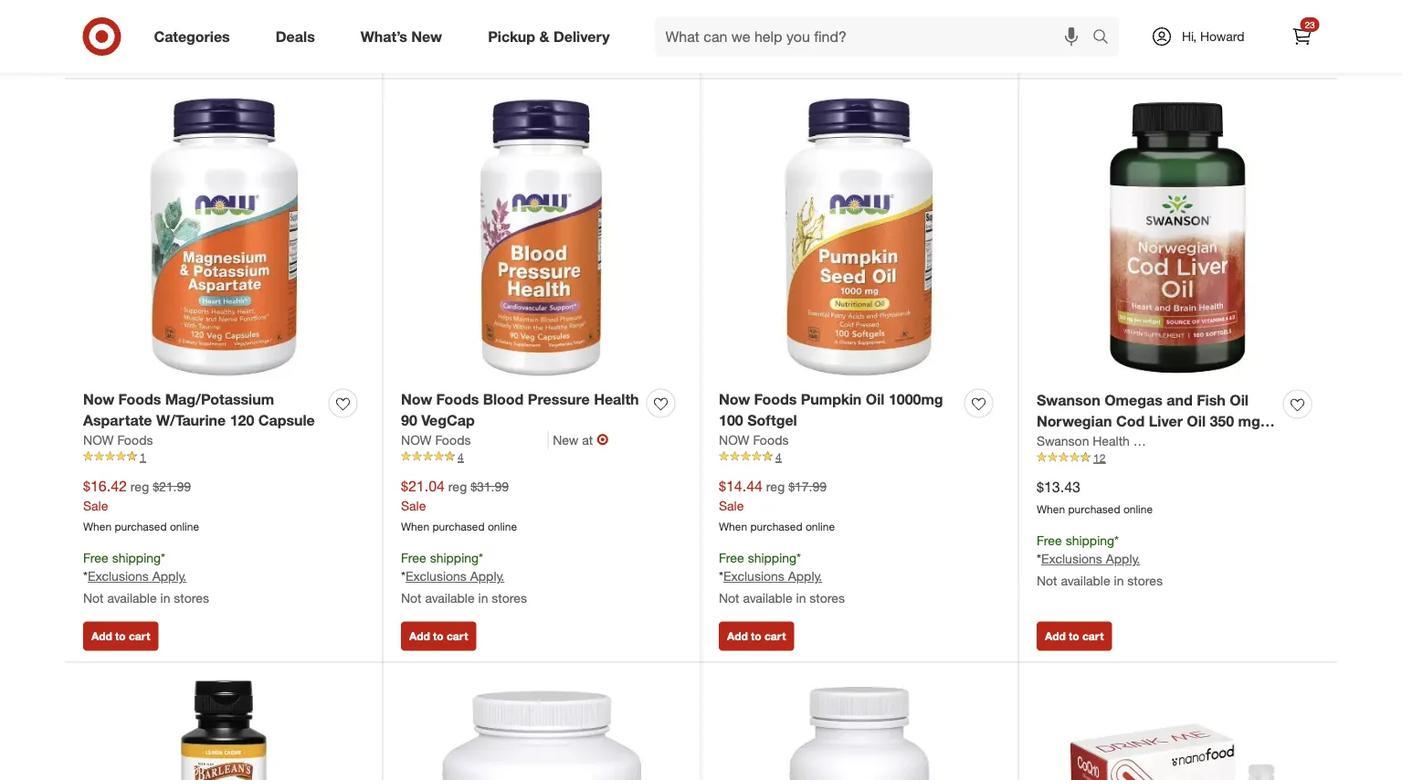 Task type: locate. For each thing, give the bounding box(es) containing it.
reg left "$17.99"
[[766, 478, 785, 494]]

now foods mag/potassium aspartate w/taurine 120 capsule image
[[83, 97, 365, 378], [83, 97, 365, 378]]

0 horizontal spatial new
[[411, 27, 442, 45]]

in
[[160, 6, 170, 22], [796, 6, 806, 22], [1114, 7, 1124, 23], [1114, 573, 1124, 589], [160, 590, 170, 606], [478, 590, 488, 606], [796, 590, 806, 606]]

add to cart
[[91, 46, 150, 60], [727, 46, 786, 60], [1045, 46, 1104, 60], [91, 630, 150, 643], [409, 630, 468, 643], [727, 630, 786, 643], [1045, 630, 1104, 643]]

180
[[1037, 433, 1061, 451]]

0 horizontal spatial 4
[[458, 450, 464, 464]]

1 horizontal spatial now foods link
[[401, 431, 549, 449]]

$21.04
[[401, 477, 445, 495]]

cart
[[129, 46, 150, 60], [765, 46, 786, 60], [1083, 46, 1104, 60], [129, 630, 150, 643], [447, 630, 468, 643], [765, 630, 786, 643], [1083, 630, 1104, 643]]

reg inside $16.42 reg $21.99 sale when purchased online
[[130, 478, 149, 494]]

100
[[719, 411, 743, 429]]

1 horizontal spatial not available in stores
[[719, 6, 845, 22]]

swanson for swanson omegas and fish oil norwegian cod liver oil 350 mg 180 sgels
[[1037, 391, 1101, 409]]

0 vertical spatial swanson
[[1037, 391, 1101, 409]]

foods inside now foods mag/potassium aspartate w/taurine 120 capsule
[[118, 390, 161, 408]]

what's
[[361, 27, 407, 45]]

stores
[[174, 6, 209, 22], [810, 6, 845, 22], [1128, 7, 1163, 23], [1128, 573, 1163, 589], [174, 590, 209, 606], [492, 590, 527, 606], [810, 590, 845, 606]]

oil
[[866, 390, 885, 408], [1230, 391, 1249, 409], [1187, 412, 1206, 430]]

deals
[[276, 27, 315, 45]]

exclusions down $13.43 when purchased online at the bottom right of page
[[1042, 551, 1103, 567]]

2 horizontal spatial oil
[[1230, 391, 1249, 409]]

online for now foods mag/potassium aspartate w/taurine 120 capsule
[[170, 519, 199, 533]]

foods down softgel at the bottom right of the page
[[753, 432, 789, 448]]

1 horizontal spatial reg
[[448, 478, 467, 494]]

now inside now foods blood pressure health 90 vegcap
[[401, 390, 432, 408]]

3 sale from the left
[[719, 497, 744, 513]]

purchased inside $14.44 reg $17.99 sale when purchased online
[[751, 519, 803, 533]]

free
[[1037, 532, 1062, 548], [83, 549, 108, 565], [401, 549, 426, 565], [719, 549, 744, 565]]

online inside $21.04 reg $31.99 sale when purchased online
[[488, 519, 517, 533]]

health up 12
[[1093, 433, 1130, 449]]

free shipping * * exclusions apply. not available in stores down $13.43 when purchased online at the bottom right of page
[[1037, 532, 1163, 589]]

0 vertical spatial health
[[594, 390, 639, 408]]

swanson inside swanson omegas and fish oil norwegian cod liver oil 350 mg 180 sgels
[[1037, 391, 1101, 409]]

0 horizontal spatial reg
[[130, 478, 149, 494]]

purchased inside $21.04 reg $31.99 sale when purchased online
[[433, 519, 485, 533]]

when inside $14.44 reg $17.99 sale when purchased online
[[719, 519, 748, 533]]

pickup
[[488, 27, 535, 45]]

reg down 1
[[130, 478, 149, 494]]

new at ¬
[[553, 431, 609, 449]]

1 horizontal spatial 4 link
[[719, 449, 1000, 465]]

blood
[[483, 390, 524, 408]]

sale for $14.44
[[719, 497, 744, 513]]

2 now from the left
[[401, 390, 432, 408]]

now down the aspartate at the bottom of page
[[83, 432, 114, 448]]

$16.42 reg $21.99 sale when purchased online
[[83, 477, 199, 533]]

4 link
[[401, 449, 683, 465], [719, 449, 1000, 465]]

2 now foods link from the left
[[401, 431, 549, 449]]

free down $14.44 reg $17.99 sale when purchased online
[[719, 549, 744, 565]]

2 horizontal spatial now foods
[[719, 432, 789, 448]]

12 link
[[1037, 450, 1319, 466]]

1 sale from the left
[[83, 497, 108, 513]]

shipping down $21.04 reg $31.99 sale when purchased online
[[430, 549, 479, 565]]

purchased down $13.43
[[1069, 502, 1121, 516]]

new
[[411, 27, 442, 45], [553, 432, 579, 448]]

1 reg from the left
[[130, 478, 149, 494]]

sale
[[83, 497, 108, 513], [401, 497, 426, 513], [719, 497, 744, 513]]

foods inside now foods blood pressure health 90 vegcap
[[436, 390, 479, 408]]

now
[[83, 390, 114, 408], [401, 390, 432, 408], [719, 390, 750, 408]]

shipping for now foods mag/potassium aspartate w/taurine 120 capsule
[[112, 549, 161, 565]]

now foods pumpkin oil 1000mg 100 softgel image
[[719, 97, 1000, 378], [719, 97, 1000, 378]]

free shipping * * exclusions apply. not available in stores
[[1037, 532, 1163, 589], [83, 549, 209, 606], [401, 549, 527, 606], [719, 549, 845, 606]]

to
[[115, 46, 126, 60], [751, 46, 762, 60], [1069, 46, 1080, 60], [115, 630, 126, 643], [433, 630, 444, 643], [751, 630, 762, 643], [1069, 630, 1080, 643]]

oil up mg
[[1230, 391, 1249, 409]]

2 4 link from the left
[[719, 449, 1000, 465]]

fish
[[1197, 391, 1226, 409]]

4 down vegcap
[[458, 450, 464, 464]]

now foods link down vegcap
[[401, 431, 549, 449]]

0 horizontal spatial now
[[83, 432, 114, 448]]

swanson
[[1037, 391, 1101, 409], [1037, 433, 1089, 449]]

now foods link
[[83, 431, 153, 449], [401, 431, 549, 449], [719, 431, 789, 449]]

what's new link
[[345, 16, 465, 57]]

2 now from the left
[[401, 432, 432, 448]]

free shipping * * exclusions apply. not available in stores for 90
[[401, 549, 527, 606]]

free shipping * * exclusions apply. not available in stores down $16.42 reg $21.99 sale when purchased online
[[83, 549, 209, 606]]

now for now foods pumpkin oil 1000mg 100 softgel
[[719, 390, 750, 408]]

pure encapsulations epa/dha essentials - fish oil concentrate supplement to support cardiovascular health and daily wellness image
[[401, 681, 683, 780], [401, 681, 683, 780]]

when down $13.43
[[1037, 502, 1065, 516]]

purchased inside $16.42 reg $21.99 sale when purchased online
[[115, 519, 167, 533]]

2 horizontal spatial now foods link
[[719, 431, 789, 449]]

now foods
[[83, 432, 153, 448], [401, 432, 471, 448], [719, 432, 789, 448]]

online inside $14.44 reg $17.99 sale when purchased online
[[806, 519, 835, 533]]

purchased inside $13.43 when purchased online
[[1069, 502, 1121, 516]]

120
[[230, 411, 254, 429]]

apply. down $21.04 reg $31.99 sale when purchased online
[[470, 568, 505, 584]]

when down the $14.44
[[719, 519, 748, 533]]

omegas
[[1105, 391, 1163, 409]]

barlean's omega-3 - lemon creme 8oz liquid image
[[83, 681, 365, 780], [83, 681, 365, 780]]

1 4 from the left
[[458, 450, 464, 464]]

3 now from the left
[[719, 390, 750, 408]]

$31.99
[[471, 478, 509, 494]]

1 horizontal spatial sale
[[401, 497, 426, 513]]

now up the aspartate at the bottom of page
[[83, 390, 114, 408]]

foods up softgel at the bottom right of the page
[[754, 390, 797, 408]]

0 horizontal spatial now foods
[[83, 432, 153, 448]]

1 now from the left
[[83, 432, 114, 448]]

1 horizontal spatial 4
[[776, 450, 782, 464]]

add to cart button
[[83, 38, 158, 67], [719, 38, 794, 67], [1037, 38, 1112, 67], [83, 622, 158, 651], [401, 622, 476, 651], [719, 622, 794, 651], [1037, 622, 1112, 651]]

0 horizontal spatial 4 link
[[401, 449, 683, 465]]

free shipping * * exclusions apply. not available in stores down $21.04 reg $31.99 sale when purchased online
[[401, 549, 527, 606]]

$17.99
[[789, 478, 827, 494]]

$13.43 when purchased online
[[1037, 478, 1153, 516]]

when down $21.04
[[401, 519, 430, 533]]

sale down $21.04
[[401, 497, 426, 513]]

purchased down "$17.99"
[[751, 519, 803, 533]]

3 reg from the left
[[766, 478, 785, 494]]

exclusions apply. link down $13.43 when purchased online at the bottom right of page
[[1042, 551, 1140, 567]]

sale for $16.42
[[83, 497, 108, 513]]

now inside now foods mag/potassium aspartate w/taurine 120 capsule
[[83, 390, 114, 408]]

2 4 from the left
[[776, 450, 782, 464]]

purchased down $31.99 on the left bottom of the page
[[433, 519, 485, 533]]

foods up the aspartate at the bottom of page
[[118, 390, 161, 408]]

when
[[1037, 502, 1065, 516], [83, 519, 112, 533], [401, 519, 430, 533], [719, 519, 748, 533]]

online down $31.99 on the left bottom of the page
[[488, 519, 517, 533]]

1 horizontal spatial new
[[553, 432, 579, 448]]

2 swanson from the top
[[1037, 433, 1089, 449]]

1 now foods from the left
[[83, 432, 153, 448]]

exclusions apply. link for now foods pumpkin oil 1000mg 100 softgel
[[724, 568, 823, 584]]

$13.43
[[1037, 478, 1081, 496]]

*
[[1115, 532, 1119, 548], [161, 549, 165, 565], [479, 549, 483, 565], [797, 549, 801, 565], [1037, 551, 1042, 567], [83, 568, 88, 584], [401, 568, 406, 584], [719, 568, 724, 584]]

exclusions apply. link down $21.04 reg $31.99 sale when purchased online
[[406, 568, 505, 584]]

when for now foods pumpkin oil 1000mg 100 softgel
[[719, 519, 748, 533]]

apply. for vegcap
[[470, 568, 505, 584]]

free for swanson omegas and fish oil norwegian cod liver oil 350 mg 180 sgels
[[1037, 532, 1062, 548]]

oil left 1000mg
[[866, 390, 885, 408]]

sgels
[[1065, 433, 1104, 451]]

0 horizontal spatial not available in stores
[[83, 6, 209, 22]]

4
[[458, 450, 464, 464], [776, 450, 782, 464]]

0 horizontal spatial health
[[594, 390, 639, 408]]

new left at
[[553, 432, 579, 448]]

0 horizontal spatial now
[[83, 390, 114, 408]]

exclusions
[[1042, 551, 1103, 567], [88, 568, 149, 584], [406, 568, 467, 584], [724, 568, 785, 584]]

health inside now foods blood pressure health 90 vegcap
[[594, 390, 639, 408]]

shipping down $16.42 reg $21.99 sale when purchased online
[[112, 549, 161, 565]]

0 horizontal spatial sale
[[83, 497, 108, 513]]

online down "$17.99"
[[806, 519, 835, 533]]

350
[[1210, 412, 1234, 430]]

2 sale from the left
[[401, 497, 426, 513]]

now foods blood pressure health 90 vegcap
[[401, 390, 639, 429]]

health
[[594, 390, 639, 408], [1093, 433, 1130, 449]]

sale inside $14.44 reg $17.99 sale when purchased online
[[719, 497, 744, 513]]

1 4 link from the left
[[401, 449, 683, 465]]

1 horizontal spatial now
[[401, 390, 432, 408]]

now down 100
[[719, 432, 750, 448]]

swanson up norwegian
[[1037, 391, 1101, 409]]

exclusions down $16.42 reg $21.99 sale when purchased online
[[88, 568, 149, 584]]

1 horizontal spatial now
[[401, 432, 432, 448]]

1 vertical spatial health
[[1093, 433, 1130, 449]]

apply. down $13.43 when purchased online at the bottom right of page
[[1106, 551, 1140, 567]]

4 link down new at ¬ in the bottom left of the page
[[401, 449, 683, 465]]

free down $13.43
[[1037, 532, 1062, 548]]

shipping down $14.44 reg $17.99 sale when purchased online
[[748, 549, 797, 565]]

shipping down $13.43 when purchased online at the bottom right of page
[[1066, 532, 1115, 548]]

exclusions down $21.04 reg $31.99 sale when purchased online
[[406, 568, 467, 584]]

sale inside $21.04 reg $31.99 sale when purchased online
[[401, 497, 426, 513]]

now foods down softgel at the bottom right of the page
[[719, 432, 789, 448]]

now foods blood pressure health 90 vegcap image
[[401, 97, 683, 378], [401, 97, 683, 378]]

exclusions apply. link down $16.42 reg $21.99 sale when purchased online
[[88, 568, 187, 584]]

3 now foods from the left
[[719, 432, 789, 448]]

now foods down vegcap
[[401, 432, 471, 448]]

exclusions apply. link
[[1042, 551, 1140, 567], [88, 568, 187, 584], [406, 568, 505, 584], [724, 568, 823, 584]]

mg
[[1239, 412, 1261, 430]]

2 horizontal spatial reg
[[766, 478, 785, 494]]

now foods down the aspartate at the bottom of page
[[83, 432, 153, 448]]

aspartate
[[83, 411, 152, 429]]

1 now from the left
[[83, 390, 114, 408]]

2 horizontal spatial now
[[719, 432, 750, 448]]

apply. down $16.42 reg $21.99 sale when purchased online
[[152, 568, 187, 584]]

$14.44 reg $17.99 sale when purchased online
[[719, 477, 835, 533]]

howard
[[1201, 28, 1245, 44]]

when down $16.42
[[83, 519, 112, 533]]

reg left $31.99 on the left bottom of the page
[[448, 478, 467, 494]]

purchased for now foods mag/potassium aspartate w/taurine 120 capsule
[[115, 519, 167, 533]]

available
[[107, 6, 157, 22], [743, 6, 793, 22], [1061, 7, 1111, 23], [1061, 573, 1111, 589], [107, 590, 157, 606], [425, 590, 475, 606], [743, 590, 793, 606]]

reg for $16.42
[[130, 478, 149, 494]]

apply. for softgel
[[788, 568, 823, 584]]

reg inside $14.44 reg $17.99 sale when purchased online
[[766, 478, 785, 494]]

exclusions apply. link for now foods blood pressure health 90 vegcap
[[406, 568, 505, 584]]

now foods link down softgel at the bottom right of the page
[[719, 431, 789, 449]]

2 horizontal spatial now
[[719, 390, 750, 408]]

now down 90
[[401, 432, 432, 448]]

exclusions down $14.44 reg $17.99 sale when purchased online
[[724, 568, 785, 584]]

sale down the $14.44
[[719, 497, 744, 513]]

when inside $21.04 reg $31.99 sale when purchased online
[[401, 519, 430, 533]]

now foods for now foods pumpkin oil 1000mg 100 softgel
[[719, 432, 789, 448]]

shipping for swanson omegas and fish oil norwegian cod liver oil 350 mg 180 sgels
[[1066, 532, 1115, 548]]

1 link
[[83, 449, 365, 465]]

hi, howard
[[1182, 28, 1245, 44]]

foods up vegcap
[[436, 390, 479, 408]]

23 link
[[1282, 16, 1323, 57]]

what's new
[[361, 27, 442, 45]]

online down $21.99
[[170, 519, 199, 533]]

new right 'what's'
[[411, 27, 442, 45]]

2 reg from the left
[[448, 478, 467, 494]]

shipping
[[1066, 532, 1115, 548], [112, 549, 161, 565], [430, 549, 479, 565], [748, 549, 797, 565]]

not
[[83, 6, 104, 22], [719, 6, 740, 22], [1037, 7, 1058, 23], [1037, 573, 1058, 589], [83, 590, 104, 606], [401, 590, 422, 606], [719, 590, 740, 606]]

vegcap
[[421, 411, 475, 429]]

0 horizontal spatial now foods link
[[83, 431, 153, 449]]

add
[[91, 46, 112, 60], [727, 46, 748, 60], [1045, 46, 1066, 60], [91, 630, 112, 643], [409, 630, 430, 643], [727, 630, 748, 643], [1045, 630, 1066, 643]]

free for now foods blood pressure health 90 vegcap
[[401, 549, 426, 565]]

when for now foods blood pressure health 90 vegcap
[[401, 519, 430, 533]]

0 horizontal spatial oil
[[866, 390, 885, 408]]

1 swanson from the top
[[1037, 391, 1101, 409]]

online inside $16.42 reg $21.99 sale when purchased online
[[170, 519, 199, 533]]

categories link
[[138, 16, 253, 57]]

at
[[582, 432, 593, 448]]

12
[[1094, 451, 1106, 465]]

swanson omegas and fish oil norwegian cod liver oil 350 mg 180 sgels image
[[1037, 97, 1319, 379], [1037, 97, 1319, 379]]

softgel
[[748, 411, 797, 429]]

free down $21.04 reg $31.99 sale when purchased online
[[401, 549, 426, 565]]

when inside $13.43 when purchased online
[[1037, 502, 1065, 516]]

purchased down $21.99
[[115, 519, 167, 533]]

purchased for now foods blood pressure health 90 vegcap
[[433, 519, 485, 533]]

1 now foods link from the left
[[83, 431, 153, 449]]

norwegian
[[1037, 412, 1112, 430]]

free down $16.42 reg $21.99 sale when purchased online
[[83, 549, 108, 565]]

reg inside $21.04 reg $31.99 sale when purchased online
[[448, 478, 467, 494]]

free shipping * * exclusions apply. not available in stores down $14.44 reg $17.99 sale when purchased online
[[719, 549, 845, 606]]

2 horizontal spatial sale
[[719, 497, 744, 513]]

foods
[[118, 390, 161, 408], [436, 390, 479, 408], [754, 390, 797, 408], [117, 432, 153, 448], [435, 432, 471, 448], [753, 432, 789, 448]]

1 vertical spatial new
[[553, 432, 579, 448]]

3 now from the left
[[719, 432, 750, 448]]

online down 12 link
[[1124, 502, 1153, 516]]

health up ¬
[[594, 390, 639, 408]]

pressure
[[528, 390, 590, 408]]

4 for $21.04
[[458, 450, 464, 464]]

exclusions apply. link down $14.44 reg $17.99 sale when purchased online
[[724, 568, 823, 584]]

1 horizontal spatial now foods
[[401, 432, 471, 448]]

sale inside $16.42 reg $21.99 sale when purchased online
[[83, 497, 108, 513]]

4 down softgel at the bottom right of the page
[[776, 450, 782, 464]]

online inside $13.43 when purchased online
[[1124, 502, 1153, 516]]

pure encapsulations magnesium (citrate) - supplement for sleep, heart health, muscles, and metabolism image
[[719, 681, 1000, 780], [719, 681, 1000, 780]]

3 now foods link from the left
[[719, 431, 789, 449]]

oil down fish
[[1187, 412, 1206, 430]]

codeage nanofood wonder heart liquid coq10, liposomal ubiquinone supplement - 30ct image
[[1037, 681, 1319, 780], [1037, 681, 1319, 780]]

foods up 1
[[117, 432, 153, 448]]

1 vertical spatial swanson
[[1037, 433, 1089, 449]]

not available in stores
[[83, 6, 209, 22], [719, 6, 845, 22], [1037, 7, 1163, 23]]

now foods link down the aspartate at the bottom of page
[[83, 431, 153, 449]]

sale down $16.42
[[83, 497, 108, 513]]

apply.
[[1106, 551, 1140, 567], [152, 568, 187, 584], [470, 568, 505, 584], [788, 568, 823, 584]]

when inside $16.42 reg $21.99 sale when purchased online
[[83, 519, 112, 533]]

$21.04 reg $31.99 sale when purchased online
[[401, 477, 517, 533]]

now inside now foods pumpkin oil 1000mg 100 softgel
[[719, 390, 750, 408]]

0 vertical spatial new
[[411, 27, 442, 45]]

online
[[1124, 502, 1153, 516], [170, 519, 199, 533], [488, 519, 517, 533], [806, 519, 835, 533]]

now foods link for now foods mag/potassium aspartate w/taurine 120 capsule
[[83, 431, 153, 449]]

apply. down $14.44 reg $17.99 sale when purchased online
[[788, 568, 823, 584]]

shipping for now foods blood pressure health 90 vegcap
[[430, 549, 479, 565]]

$14.44
[[719, 477, 763, 495]]

purchased
[[1069, 502, 1121, 516], [115, 519, 167, 533], [433, 519, 485, 533], [751, 519, 803, 533]]

reg
[[130, 478, 149, 494], [448, 478, 467, 494], [766, 478, 785, 494]]

now
[[83, 432, 114, 448], [401, 432, 432, 448], [719, 432, 750, 448]]

free for now foods pumpkin oil 1000mg 100 softgel
[[719, 549, 744, 565]]

4 link down now foods pumpkin oil 1000mg 100 softgel link
[[719, 449, 1000, 465]]

now up 90
[[401, 390, 432, 408]]

now up 100
[[719, 390, 750, 408]]

swanson down norwegian
[[1037, 433, 1089, 449]]

delivery
[[554, 27, 610, 45]]



Task type: describe. For each thing, give the bounding box(es) containing it.
1 horizontal spatial health
[[1093, 433, 1130, 449]]

free shipping * * exclusions apply. not available in stores for 120
[[83, 549, 209, 606]]

oil inside now foods pumpkin oil 1000mg 100 softgel
[[866, 390, 885, 408]]

4 link for oil
[[719, 449, 1000, 465]]

4 for $14.44
[[776, 450, 782, 464]]

pickup & delivery
[[488, 27, 610, 45]]

apply. for capsule
[[152, 568, 187, 584]]

swanson health products
[[1037, 433, 1185, 449]]

&
[[540, 27, 550, 45]]

¬
[[597, 431, 609, 449]]

online for now foods blood pressure health 90 vegcap
[[488, 519, 517, 533]]

now for now foods pumpkin oil 1000mg 100 softgel
[[719, 432, 750, 448]]

categories
[[154, 27, 230, 45]]

swanson for swanson health products
[[1037, 433, 1089, 449]]

search
[[1084, 29, 1128, 47]]

reg for $14.44
[[766, 478, 785, 494]]

2 now foods from the left
[[401, 432, 471, 448]]

exclusions for swanson omegas and fish oil norwegian cod liver oil 350 mg 180 sgels
[[1042, 551, 1103, 567]]

w/taurine
[[156, 411, 226, 429]]

exclusions for now foods mag/potassium aspartate w/taurine 120 capsule
[[88, 568, 149, 584]]

now foods pumpkin oil 1000mg 100 softgel link
[[719, 389, 958, 431]]

capsule
[[258, 411, 315, 429]]

now for now foods mag/potassium aspartate w/taurine 120 capsule
[[83, 390, 114, 408]]

exclusions for now foods blood pressure health 90 vegcap
[[406, 568, 467, 584]]

4 link for pressure
[[401, 449, 683, 465]]

and
[[1167, 391, 1193, 409]]

free shipping * * exclusions apply. not available in stores for norwegian
[[1037, 532, 1163, 589]]

now foods for now foods mag/potassium aspartate w/taurine 120 capsule
[[83, 432, 153, 448]]

$21.99
[[153, 478, 191, 494]]

now foods blood pressure health 90 vegcap link
[[401, 389, 640, 431]]

exclusions apply. link for swanson omegas and fish oil norwegian cod liver oil 350 mg 180 sgels
[[1042, 551, 1140, 567]]

2 horizontal spatial not available in stores
[[1037, 7, 1163, 23]]

pickup & delivery link
[[473, 16, 633, 57]]

swanson omegas and fish oil norwegian cod liver oil 350 mg 180 sgels link
[[1037, 390, 1276, 451]]

90
[[401, 411, 417, 429]]

swanson health products link
[[1037, 432, 1185, 450]]

cod
[[1116, 412, 1145, 430]]

now for now foods mag/potassium aspartate w/taurine 120 capsule
[[83, 432, 114, 448]]

now foods mag/potassium aspartate w/taurine 120 capsule
[[83, 390, 315, 429]]

shipping for now foods pumpkin oil 1000mg 100 softgel
[[748, 549, 797, 565]]

1000mg
[[889, 390, 943, 408]]

when for now foods mag/potassium aspartate w/taurine 120 capsule
[[83, 519, 112, 533]]

swanson omegas and fish oil norwegian cod liver oil 350 mg 180 sgels
[[1037, 391, 1261, 451]]

exclusions for now foods pumpkin oil 1000mg 100 softgel
[[724, 568, 785, 584]]

search button
[[1084, 16, 1128, 60]]

purchased for now foods pumpkin oil 1000mg 100 softgel
[[751, 519, 803, 533]]

now foods link for now foods pumpkin oil 1000mg 100 softgel
[[719, 431, 789, 449]]

deals link
[[260, 16, 338, 57]]

pumpkin
[[801, 390, 862, 408]]

free shipping * * exclusions apply. not available in stores for 100
[[719, 549, 845, 606]]

now for now foods blood pressure health 90 vegcap
[[401, 390, 432, 408]]

sale for $21.04
[[401, 497, 426, 513]]

exclusions apply. link for now foods mag/potassium aspartate w/taurine 120 capsule
[[88, 568, 187, 584]]

foods inside now foods pumpkin oil 1000mg 100 softgel
[[754, 390, 797, 408]]

now foods pumpkin oil 1000mg 100 softgel
[[719, 390, 943, 429]]

23
[[1305, 19, 1315, 30]]

free for now foods mag/potassium aspartate w/taurine 120 capsule
[[83, 549, 108, 565]]

reg for $21.04
[[448, 478, 467, 494]]

$16.42
[[83, 477, 127, 495]]

1 horizontal spatial oil
[[1187, 412, 1206, 430]]

products
[[1134, 433, 1185, 449]]

liver
[[1149, 412, 1183, 430]]

mag/potassium
[[165, 390, 274, 408]]

new inside new at ¬
[[553, 432, 579, 448]]

now foods mag/potassium aspartate w/taurine 120 capsule link
[[83, 389, 322, 431]]

hi,
[[1182, 28, 1197, 44]]

What can we help you find? suggestions appear below search field
[[655, 16, 1097, 57]]

online for now foods pumpkin oil 1000mg 100 softgel
[[806, 519, 835, 533]]

foods down vegcap
[[435, 432, 471, 448]]

apply. for cod
[[1106, 551, 1140, 567]]

1
[[140, 450, 146, 464]]



Task type: vqa. For each thing, say whether or not it's contained in the screenshot.
the right RedCard
no



